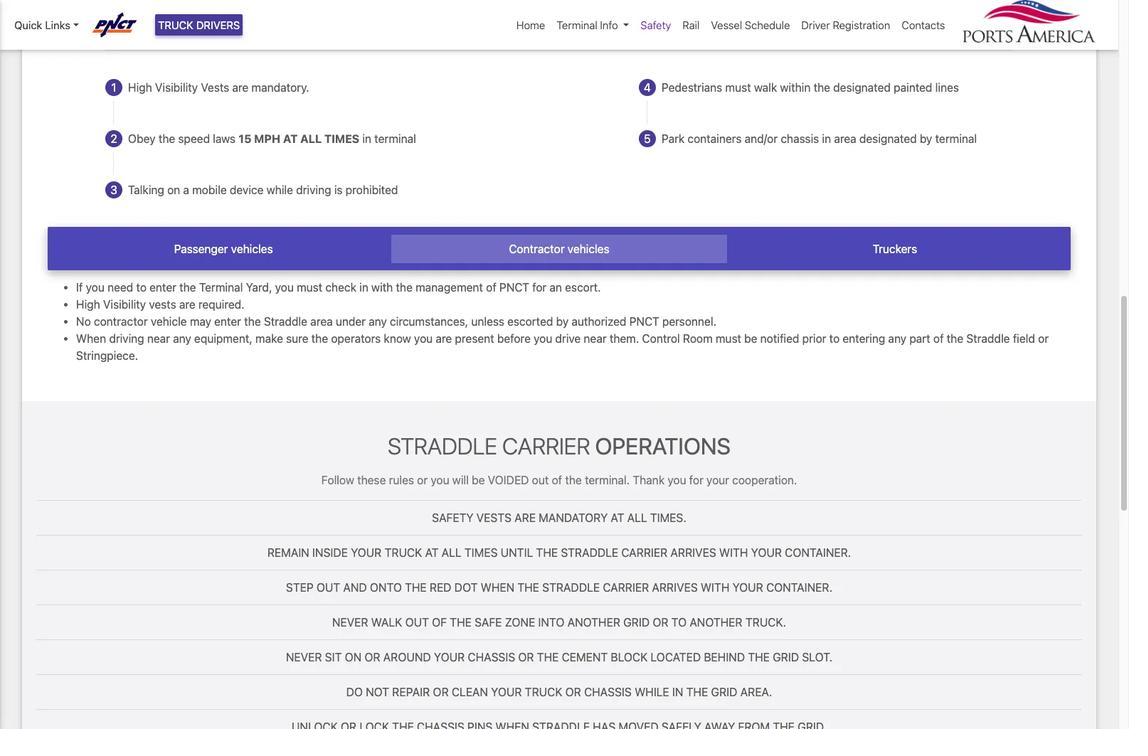 Task type: describe. For each thing, give the bounding box(es) containing it.
3
[[110, 184, 117, 196]]

0 vertical spatial times
[[324, 132, 360, 145]]

vessel
[[711, 18, 743, 31]]

2 horizontal spatial straddle
[[967, 333, 1011, 345]]

park containers and/or chassis in area designated by terminal
[[662, 132, 978, 145]]

vests
[[477, 512, 512, 524]]

unless
[[471, 316, 505, 328]]

0 horizontal spatial any
[[173, 333, 191, 345]]

1 horizontal spatial straddle
[[388, 433, 498, 460]]

1 vertical spatial must
[[297, 281, 323, 294]]

the right out
[[566, 474, 582, 487]]

thank
[[633, 474, 665, 487]]

the right of
[[450, 616, 472, 629]]

not
[[366, 686, 389, 699]]

1 horizontal spatial to
[[830, 333, 840, 345]]

in right chassis
[[823, 132, 832, 145]]

mobile
[[192, 184, 227, 196]]

step out and onto the red dot when the straddle carrier arrives with your container.
[[286, 581, 833, 594]]

contractor
[[94, 316, 148, 328]]

block
[[611, 651, 648, 664]]

0 horizontal spatial truck
[[385, 547, 422, 559]]

the right within
[[814, 81, 831, 94]]

clean
[[452, 686, 488, 699]]

1 terminal from the left
[[375, 132, 416, 145]]

contractor
[[509, 243, 565, 256]]

(973) 465-9580
[[611, 26, 703, 39]]

5
[[644, 132, 651, 145]]

all for safety vests are mandatory at all times.
[[628, 512, 648, 524]]

0 vertical spatial enter
[[150, 281, 177, 294]]

2 horizontal spatial any
[[889, 333, 907, 345]]

2
[[111, 132, 117, 145]]

or down cement
[[566, 686, 582, 699]]

area inside if you need to enter the terminal yard, you must check in with the management of pnct for an escort. high visibility vests are required. no contractor vehicle may enter the straddle area under any circumstances, unless escorted by authorized pnct personnel. when driving near any equipment, make sure the operators know you are present before you drive near them. control room must be notified prior to entering any part of the straddle field or stringpiece.
[[311, 316, 333, 328]]

onto
[[370, 581, 402, 594]]

arrives for step out and onto the red dot when the straddle carrier arrives with your container.
[[652, 581, 698, 594]]

never for never sit on or around your chassis or the cement block located behind the grid slot.
[[286, 651, 322, 664]]

1 vertical spatial or
[[417, 474, 428, 487]]

prior
[[803, 333, 827, 345]]

the right "until"
[[536, 547, 558, 559]]

laws
[[213, 132, 236, 145]]

1 vertical spatial truck
[[525, 686, 563, 699]]

hour
[[456, 26, 483, 39]]

within
[[781, 81, 811, 94]]

passenger vehicles
[[174, 243, 273, 256]]

remain
[[268, 547, 310, 559]]

these
[[357, 474, 386, 487]]

1 horizontal spatial area
[[835, 132, 857, 145]]

truck drivers
[[158, 18, 240, 31]]

or inside if you need to enter the terminal yard, you must check in with the management of pnct for an escort. high visibility vests are required. no contractor vehicle may enter the straddle area under any circumstances, unless escorted by authorized pnct personnel. when driving near any equipment, make sure the operators know you are present before you drive near them. control room must be notified prior to entering any part of the straddle field or stringpiece.
[[1039, 333, 1049, 345]]

required.
[[199, 298, 245, 311]]

mandatory
[[539, 512, 608, 524]]

slot.
[[803, 651, 833, 664]]

in up 'prohibited'
[[363, 132, 372, 145]]

behind
[[704, 651, 745, 664]]

make
[[256, 333, 283, 345]]

obey the speed laws 15 mph at all times in terminal
[[128, 132, 416, 145]]

0 vertical spatial visibility
[[155, 81, 198, 94]]

quick links link
[[14, 17, 79, 33]]

1 horizontal spatial pnct
[[630, 316, 660, 328]]

0 vertical spatial of
[[486, 281, 497, 294]]

1 near from the left
[[147, 333, 170, 345]]

safety vests are mandatory at all times.
[[432, 512, 687, 524]]

lines
[[936, 81, 960, 94]]

with
[[372, 281, 393, 294]]

need
[[108, 281, 133, 294]]

follow
[[321, 474, 354, 487]]

1 vertical spatial times
[[465, 547, 498, 559]]

operators
[[331, 333, 381, 345]]

the right with
[[396, 281, 413, 294]]

1
[[111, 81, 116, 94]]

personnel.
[[663, 316, 717, 328]]

terminal.
[[585, 474, 630, 487]]

walk
[[754, 81, 778, 94]]

never for never walk out of the safe zone into another grid or to another truck.
[[332, 616, 368, 629]]

links
[[45, 18, 70, 31]]

the up "make"
[[244, 316, 261, 328]]

rail
[[683, 18, 700, 31]]

truckers
[[873, 243, 918, 256]]

at for remain inside your truck at all times until the straddle carrier arrives with your container.
[[425, 547, 439, 559]]

pedestrians must walk within the designated painted lines
[[662, 81, 960, 94]]

will
[[453, 474, 469, 487]]

container. for step out and onto the red dot when the straddle carrier arrives with your container.
[[767, 581, 833, 594]]

1 another from the left
[[568, 616, 621, 629]]

you right 'yard,'
[[275, 281, 294, 294]]

chassis
[[781, 132, 820, 145]]

straddle for until
[[561, 547, 619, 559]]

security
[[486, 26, 532, 39]]

until
[[501, 547, 533, 559]]

1 vertical spatial of
[[934, 333, 944, 345]]

located
[[651, 651, 701, 664]]

the right 'when' at the left of page
[[518, 581, 540, 594]]

talking
[[128, 184, 164, 196]]

high inside if you need to enter the terminal yard, you must check in with the management of pnct for an escort. high visibility vests are required. no contractor vehicle may enter the straddle area under any circumstances, unless escorted by authorized pnct personnel. when driving near any equipment, make sure the operators know you are present before you drive near them. control room must be notified prior to entering any part of the straddle field or stringpiece.
[[76, 298, 100, 311]]

entering
[[843, 333, 886, 345]]

registration
[[833, 18, 891, 31]]

number
[[535, 26, 577, 39]]

0 horizontal spatial chassis
[[468, 651, 516, 664]]

straddle for when
[[543, 581, 600, 594]]

obey
[[128, 132, 156, 145]]

2 horizontal spatial grid
[[773, 651, 800, 664]]

vests
[[201, 81, 229, 94]]

0 horizontal spatial grid
[[624, 616, 650, 629]]

0 vertical spatial out
[[317, 581, 340, 594]]

2 vertical spatial are
[[436, 333, 452, 345]]

schedule
[[745, 18, 790, 31]]

park
[[662, 132, 685, 145]]

vests
[[149, 298, 176, 311]]

0 horizontal spatial is
[[334, 184, 343, 196]]

drivers
[[196, 18, 240, 31]]

you down escorted
[[534, 333, 553, 345]]

or left clean
[[433, 686, 449, 699]]

0 vertical spatial driving
[[296, 184, 331, 196]]

rail link
[[677, 11, 706, 39]]

you right if
[[86, 281, 105, 294]]

2 vertical spatial must
[[716, 333, 742, 345]]

while
[[635, 686, 670, 699]]

truck
[[158, 18, 194, 31]]

1 horizontal spatial enter
[[214, 316, 241, 328]]

safety
[[432, 512, 474, 524]]

0 vertical spatial designated
[[834, 81, 891, 94]]

quick
[[14, 18, 42, 31]]

control
[[642, 333, 680, 345]]

arrives for remain inside your truck at all times until the straddle carrier arrives with your container.
[[671, 547, 717, 559]]

the right sure
[[312, 333, 328, 345]]

(973)
[[611, 26, 642, 39]]

equipment,
[[194, 333, 253, 345]]

1 horizontal spatial by
[[920, 132, 933, 145]]

1 horizontal spatial for
[[690, 474, 704, 487]]

0 horizontal spatial to
[[136, 281, 147, 294]]



Task type: locate. For each thing, give the bounding box(es) containing it.
device
[[230, 184, 264, 196]]

1 vertical spatial at
[[611, 512, 625, 524]]

0 vertical spatial chassis
[[468, 651, 516, 664]]

when
[[76, 333, 106, 345]]

0 horizontal spatial by
[[556, 316, 569, 328]]

0 vertical spatial to
[[136, 281, 147, 294]]

1 vertical spatial designated
[[860, 132, 917, 145]]

are
[[515, 512, 536, 524]]

rules
[[389, 474, 414, 487]]

another up 'behind'
[[690, 616, 743, 629]]

carrier
[[503, 433, 590, 460]]

you left will
[[431, 474, 450, 487]]

your
[[707, 474, 730, 487]]

be right will
[[472, 474, 485, 487]]

at down terminal.
[[611, 512, 625, 524]]

and/or
[[745, 132, 778, 145]]

1 horizontal spatial all
[[442, 547, 462, 559]]

containers
[[688, 132, 742, 145]]

0 vertical spatial carrier
[[622, 547, 668, 559]]

an
[[550, 281, 562, 294]]

carrier down the times. at the right
[[622, 547, 668, 559]]

0 vertical spatial arrives
[[671, 547, 717, 559]]

at
[[283, 132, 298, 145], [611, 512, 625, 524], [425, 547, 439, 559]]

operations
[[595, 433, 731, 460]]

0 vertical spatial terminal
[[557, 18, 598, 31]]

0 horizontal spatial never
[[286, 651, 322, 664]]

be left notified
[[745, 333, 758, 345]]

authorized
[[572, 316, 627, 328]]

1 vertical spatial carrier
[[603, 581, 649, 594]]

the right obey
[[159, 132, 175, 145]]

1 horizontal spatial another
[[690, 616, 743, 629]]

phone image
[[591, 27, 611, 38]]

0 vertical spatial straddle
[[561, 547, 619, 559]]

0 vertical spatial container.
[[785, 547, 852, 559]]

are down circumstances,
[[436, 333, 452, 345]]

the right 'behind'
[[748, 651, 770, 664]]

is left 'prohibited'
[[334, 184, 343, 196]]

for inside if you need to enter the terminal yard, you must check in with the management of pnct for an escort. high visibility vests are required. no contractor vehicle may enter the straddle area under any circumstances, unless escorted by authorized pnct personnel. when driving near any equipment, make sure the operators know you are present before you drive near them. control room must be notified prior to entering any part of the straddle field or stringpiece.
[[533, 281, 547, 294]]

or right the field
[[1039, 333, 1049, 345]]

the up 'may'
[[180, 281, 196, 294]]

0 horizontal spatial enter
[[150, 281, 177, 294]]

1 vertical spatial straddle
[[543, 581, 600, 594]]

a
[[183, 184, 189, 196]]

to
[[672, 616, 687, 629]]

pnct up escorted
[[500, 281, 530, 294]]

driving right while
[[296, 184, 331, 196]]

1 vertical spatial area
[[311, 316, 333, 328]]

at for safety vests are mandatory at all times.
[[611, 512, 625, 524]]

repair
[[392, 686, 430, 699]]

1 vertical spatial straddle
[[967, 333, 1011, 345]]

home link
[[511, 11, 551, 39]]

1 horizontal spatial any
[[369, 316, 387, 328]]

1 horizontal spatial or
[[1039, 333, 1049, 345]]

of up the unless
[[486, 281, 497, 294]]

the right part
[[947, 333, 964, 345]]

0 vertical spatial pnct
[[500, 281, 530, 294]]

vehicles for contractor vehicles
[[568, 243, 610, 256]]

never left 'sit'
[[286, 651, 322, 664]]

never up on
[[332, 616, 368, 629]]

terminal left info at the top right
[[557, 18, 598, 31]]

1 vertical spatial is
[[334, 184, 343, 196]]

for left your
[[690, 474, 704, 487]]

are up 'may'
[[179, 298, 196, 311]]

truck.
[[746, 616, 787, 629]]

at right mph
[[283, 132, 298, 145]]

area
[[835, 132, 857, 145], [311, 316, 333, 328]]

any left part
[[889, 333, 907, 345]]

never sit on or around your chassis or the cement block located behind the grid slot.
[[286, 651, 833, 664]]

you down circumstances,
[[414, 333, 433, 345]]

out
[[532, 474, 549, 487]]

2 vertical spatial all
[[442, 547, 462, 559]]

arrives
[[671, 547, 717, 559], [652, 581, 698, 594]]

high right the 1
[[128, 81, 152, 94]]

and
[[343, 581, 367, 594]]

area right chassis
[[835, 132, 857, 145]]

times up 'prohibited'
[[324, 132, 360, 145]]

vehicles up escort.
[[568, 243, 610, 256]]

grid up block
[[624, 616, 650, 629]]

1 horizontal spatial out
[[406, 616, 429, 629]]

0 horizontal spatial terminal
[[375, 132, 416, 145]]

in left with
[[360, 281, 369, 294]]

to right need
[[136, 281, 147, 294]]

2 vertical spatial of
[[552, 474, 563, 487]]

0 vertical spatial is
[[580, 26, 588, 39]]

1 vertical spatial driving
[[109, 333, 144, 345]]

if you need to enter the terminal yard, you must check in with the management of pnct for an escort. high visibility vests are required. no contractor vehicle may enter the straddle area under any circumstances, unless escorted by authorized pnct personnel. when driving near any equipment, make sure the operators know you are present before you drive near them. control room must be notified prior to entering any part of the straddle field or stringpiece.
[[76, 281, 1049, 363]]

or right rules
[[417, 474, 428, 487]]

safe
[[475, 616, 502, 629]]

1 horizontal spatial grid
[[711, 686, 738, 699]]

by down painted
[[920, 132, 933, 145]]

into
[[539, 616, 565, 629]]

2 vehicles from the left
[[568, 243, 610, 256]]

1 horizontal spatial terminal
[[557, 18, 598, 31]]

465-
[[645, 26, 672, 39]]

truckers link
[[727, 235, 1063, 263]]

out left and
[[317, 581, 340, 594]]

visibility left vests
[[155, 81, 198, 94]]

0 vertical spatial truck
[[385, 547, 422, 559]]

0 vertical spatial must
[[726, 81, 751, 94]]

or down zone
[[519, 651, 534, 664]]

straddle carrier operations
[[388, 433, 731, 460]]

1 horizontal spatial never
[[332, 616, 368, 629]]

straddle left the field
[[967, 333, 1011, 345]]

chassis down block
[[584, 686, 632, 699]]

1 vertical spatial out
[[406, 616, 429, 629]]

prohibited
[[346, 184, 398, 196]]

contacts
[[902, 18, 946, 31]]

enter up "vests"
[[150, 281, 177, 294]]

notified
[[761, 333, 800, 345]]

the left red at the bottom left
[[405, 581, 427, 594]]

driving inside if you need to enter the terminal yard, you must check in with the management of pnct for an escort. high visibility vests are required. no contractor vehicle may enter the straddle area under any circumstances, unless escorted by authorized pnct personnel. when driving near any equipment, make sure the operators know you are present before you drive near them. control room must be notified prior to entering any part of the straddle field or stringpiece.
[[109, 333, 144, 345]]

all right mph
[[301, 132, 322, 145]]

all
[[301, 132, 322, 145], [628, 512, 648, 524], [442, 547, 462, 559]]

near
[[147, 333, 170, 345], [584, 333, 607, 345]]

safety
[[641, 18, 672, 31]]

chassis
[[468, 651, 516, 664], [584, 686, 632, 699]]

1 vertical spatial never
[[286, 651, 322, 664]]

follow these rules or you will be voided out of the terminal. thank you for your cooperation.
[[321, 474, 798, 487]]

0 horizontal spatial near
[[147, 333, 170, 345]]

the right in
[[687, 686, 709, 699]]

are right vests
[[232, 81, 249, 94]]

straddle up sure
[[264, 316, 308, 328]]

0 horizontal spatial pnct
[[500, 281, 530, 294]]

with for step out and onto the red dot when the straddle carrier arrives with your container.
[[701, 581, 730, 594]]

2 horizontal spatial of
[[934, 333, 944, 345]]

driving
[[296, 184, 331, 196], [109, 333, 144, 345]]

you right thank
[[668, 474, 687, 487]]

0 horizontal spatial of
[[486, 281, 497, 294]]

designated down painted
[[860, 132, 917, 145]]

visibility up contractor
[[103, 298, 146, 311]]

all down "safety" in the left of the page
[[442, 547, 462, 559]]

cooperation.
[[733, 474, 798, 487]]

all for remain inside your truck at all times until the straddle carrier arrives with your container.
[[442, 547, 462, 559]]

carrier for when
[[603, 581, 649, 594]]

stringpiece.
[[76, 350, 138, 363]]

1 horizontal spatial driving
[[296, 184, 331, 196]]

1 vertical spatial terminal
[[199, 281, 243, 294]]

do
[[346, 686, 363, 699]]

0 vertical spatial high
[[128, 81, 152, 94]]

0 horizontal spatial be
[[472, 474, 485, 487]]

contacts link
[[896, 11, 951, 39]]

0 horizontal spatial terminal
[[199, 281, 243, 294]]

you
[[86, 281, 105, 294], [275, 281, 294, 294], [414, 333, 433, 345], [534, 333, 553, 345], [431, 474, 450, 487], [668, 474, 687, 487]]

mph
[[254, 132, 281, 145]]

area.
[[741, 686, 773, 699]]

1 horizontal spatial visibility
[[155, 81, 198, 94]]

1 vertical spatial arrives
[[652, 581, 698, 594]]

of right part
[[934, 333, 944, 345]]

1 vertical spatial grid
[[773, 651, 800, 664]]

info
[[600, 18, 618, 31]]

2 vertical spatial straddle
[[388, 433, 498, 460]]

in inside if you need to enter the terminal yard, you must check in with the management of pnct for an escort. high visibility vests are required. no contractor vehicle may enter the straddle area under any circumstances, unless escorted by authorized pnct personnel. when driving near any equipment, make sure the operators know you are present before you drive near them. control room must be notified prior to entering any part of the straddle field or stringpiece.
[[360, 281, 369, 294]]

times left "until"
[[465, 547, 498, 559]]

or left 'to'
[[653, 616, 669, 629]]

0 horizontal spatial driving
[[109, 333, 144, 345]]

straddle down remain inside your truck at all times until the straddle carrier arrives with your container.
[[543, 581, 600, 594]]

out left of
[[406, 616, 429, 629]]

for left an
[[533, 281, 547, 294]]

0 vertical spatial for
[[533, 281, 547, 294]]

while
[[267, 184, 293, 196]]

another
[[568, 616, 621, 629], [690, 616, 743, 629]]

the down into
[[537, 651, 559, 664]]

0 horizontal spatial times
[[324, 132, 360, 145]]

to right prior on the top of page
[[830, 333, 840, 345]]

them.
[[610, 333, 639, 345]]

2 horizontal spatial at
[[611, 512, 625, 524]]

management
[[416, 281, 483, 294]]

0 horizontal spatial visibility
[[103, 298, 146, 311]]

is left phone "image"
[[580, 26, 588, 39]]

1 horizontal spatial terminal
[[936, 132, 978, 145]]

0 horizontal spatial high
[[76, 298, 100, 311]]

walk
[[371, 616, 403, 629]]

be inside if you need to enter the terminal yard, you must check in with the management of pnct for an escort. high visibility vests are required. no contractor vehicle may enter the straddle area under any circumstances, unless escorted by authorized pnct personnel. when driving near any equipment, make sure the operators know you are present before you drive near them. control room must be notified prior to entering any part of the straddle field or stringpiece.
[[745, 333, 758, 345]]

vessel schedule link
[[706, 11, 796, 39]]

0 horizontal spatial straddle
[[264, 316, 308, 328]]

terminal inside if you need to enter the terminal yard, you must check in with the management of pnct for an escort. high visibility vests are required. no contractor vehicle may enter the straddle area under any circumstances, unless escorted by authorized pnct personnel. when driving near any equipment, make sure the operators know you are present before you drive near them. control room must be notified prior to entering any part of the straddle field or stringpiece.
[[199, 281, 243, 294]]

1 vehicles from the left
[[231, 243, 273, 256]]

1 vertical spatial enter
[[214, 316, 241, 328]]

high up no
[[76, 298, 100, 311]]

near down vehicle in the top left of the page
[[147, 333, 170, 345]]

0 vertical spatial area
[[835, 132, 857, 145]]

must left "walk"
[[726, 81, 751, 94]]

tab list containing passenger vehicles
[[48, 227, 1071, 271]]

1 horizontal spatial chassis
[[584, 686, 632, 699]]

pnct up control
[[630, 316, 660, 328]]

straddle down mandatory
[[561, 547, 619, 559]]

with for remain inside your truck at all times until the straddle carrier arrives with your container.
[[720, 547, 749, 559]]

truck up onto
[[385, 547, 422, 559]]

1 horizontal spatial are
[[232, 81, 249, 94]]

0 horizontal spatial area
[[311, 316, 333, 328]]

zone
[[505, 616, 536, 629]]

straddle up will
[[388, 433, 498, 460]]

arrives up 'to'
[[652, 581, 698, 594]]

under
[[336, 316, 366, 328]]

your
[[351, 547, 382, 559], [752, 547, 782, 559], [733, 581, 764, 594], [434, 651, 465, 664], [491, 686, 522, 699]]

truck down never sit on or around your chassis or the cement block located behind the grid slot.
[[525, 686, 563, 699]]

24 hour security number is
[[439, 26, 591, 39]]

by inside if you need to enter the terminal yard, you must check in with the management of pnct for an escort. high visibility vests are required. no contractor vehicle may enter the straddle area under any circumstances, unless escorted by authorized pnct personnel. when driving near any equipment, make sure the operators know you are present before you drive near them. control room must be notified prior to entering any part of the straddle field or stringpiece.
[[556, 316, 569, 328]]

any down vehicle in the top left of the page
[[173, 333, 191, 345]]

2 another from the left
[[690, 616, 743, 629]]

1 horizontal spatial be
[[745, 333, 758, 345]]

0 horizontal spatial for
[[533, 281, 547, 294]]

terminal up 'prohibited'
[[375, 132, 416, 145]]

2 horizontal spatial all
[[628, 512, 648, 524]]

or right on
[[365, 651, 381, 664]]

contractor vehicles
[[509, 243, 610, 256]]

by up drive
[[556, 316, 569, 328]]

never walk out of the safe zone into another grid or to another truck.
[[332, 616, 787, 629]]

1 horizontal spatial truck
[[525, 686, 563, 699]]

1 vertical spatial chassis
[[584, 686, 632, 699]]

present
[[455, 333, 495, 345]]

high visibility vests are mandatory.
[[128, 81, 309, 94]]

times.
[[651, 512, 687, 524]]

of right out
[[552, 474, 563, 487]]

0 horizontal spatial are
[[179, 298, 196, 311]]

enter up equipment,
[[214, 316, 241, 328]]

vehicles for passenger vehicles
[[231, 243, 273, 256]]

0 horizontal spatial another
[[568, 616, 621, 629]]

0 vertical spatial at
[[283, 132, 298, 145]]

1 vertical spatial visibility
[[103, 298, 146, 311]]

grid left area.
[[711, 686, 738, 699]]

1 vertical spatial are
[[179, 298, 196, 311]]

carrier for until
[[622, 547, 668, 559]]

any up the know
[[369, 316, 387, 328]]

1 vertical spatial pnct
[[630, 316, 660, 328]]

another up cement
[[568, 616, 621, 629]]

pedestrians
[[662, 81, 723, 94]]

1 vertical spatial be
[[472, 474, 485, 487]]

all left the times. at the right
[[628, 512, 648, 524]]

of
[[486, 281, 497, 294], [934, 333, 944, 345], [552, 474, 563, 487]]

vehicles up 'yard,'
[[231, 243, 273, 256]]

terminal down lines
[[936, 132, 978, 145]]

terminal up the required. at left
[[199, 281, 243, 294]]

must left check
[[297, 281, 323, 294]]

terminal info link
[[551, 11, 635, 39]]

inside
[[313, 547, 348, 559]]

visibility inside if you need to enter the terminal yard, you must check in with the management of pnct for an escort. high visibility vests are required. no contractor vehicle may enter the straddle area under any circumstances, unless escorted by authorized pnct personnel. when driving near any equipment, make sure the operators know you are present before you drive near them. control room must be notified prior to entering any part of the straddle field or stringpiece.
[[103, 298, 146, 311]]

2 terminal from the left
[[936, 132, 978, 145]]

tab list
[[48, 227, 1071, 271]]

to
[[136, 281, 147, 294], [830, 333, 840, 345]]

0 horizontal spatial all
[[301, 132, 322, 145]]

visibility
[[155, 81, 198, 94], [103, 298, 146, 311]]

2 near from the left
[[584, 333, 607, 345]]

container. for remain inside your truck at all times until the straddle carrier arrives with your container.
[[785, 547, 852, 559]]

designated left painted
[[834, 81, 891, 94]]

1 vertical spatial for
[[690, 474, 704, 487]]

sit
[[325, 651, 342, 664]]

grid left slot.
[[773, 651, 800, 664]]

must right "room"
[[716, 333, 742, 345]]

when
[[481, 581, 515, 594]]

area left under
[[311, 316, 333, 328]]

1 horizontal spatial is
[[580, 26, 588, 39]]

in
[[673, 686, 684, 699]]

truck drivers link
[[155, 14, 243, 36]]

1 vertical spatial high
[[76, 298, 100, 311]]

are
[[232, 81, 249, 94], [179, 298, 196, 311], [436, 333, 452, 345]]

0 vertical spatial or
[[1039, 333, 1049, 345]]

driver
[[802, 18, 831, 31]]

1 horizontal spatial vehicles
[[568, 243, 610, 256]]

near down authorized
[[584, 333, 607, 345]]

0 horizontal spatial or
[[417, 474, 428, 487]]

at up red at the bottom left
[[425, 547, 439, 559]]

terminal
[[375, 132, 416, 145], [936, 132, 978, 145]]

or
[[653, 616, 669, 629], [365, 651, 381, 664], [519, 651, 534, 664], [433, 686, 449, 699], [566, 686, 582, 699]]

0 vertical spatial are
[[232, 81, 249, 94]]

0 vertical spatial never
[[332, 616, 368, 629]]

1 vertical spatial container.
[[767, 581, 833, 594]]

0 horizontal spatial out
[[317, 581, 340, 594]]

painted
[[894, 81, 933, 94]]

may
[[190, 316, 211, 328]]

driving down contractor
[[109, 333, 144, 345]]

voided
[[488, 474, 529, 487]]

in
[[363, 132, 372, 145], [823, 132, 832, 145], [360, 281, 369, 294]]

arrives down the times. at the right
[[671, 547, 717, 559]]

1 horizontal spatial at
[[425, 547, 439, 559]]

15
[[239, 132, 252, 145]]



Task type: vqa. For each thing, say whether or not it's contained in the screenshot.
angle down image inside the Empty Delivery: LINK
no



